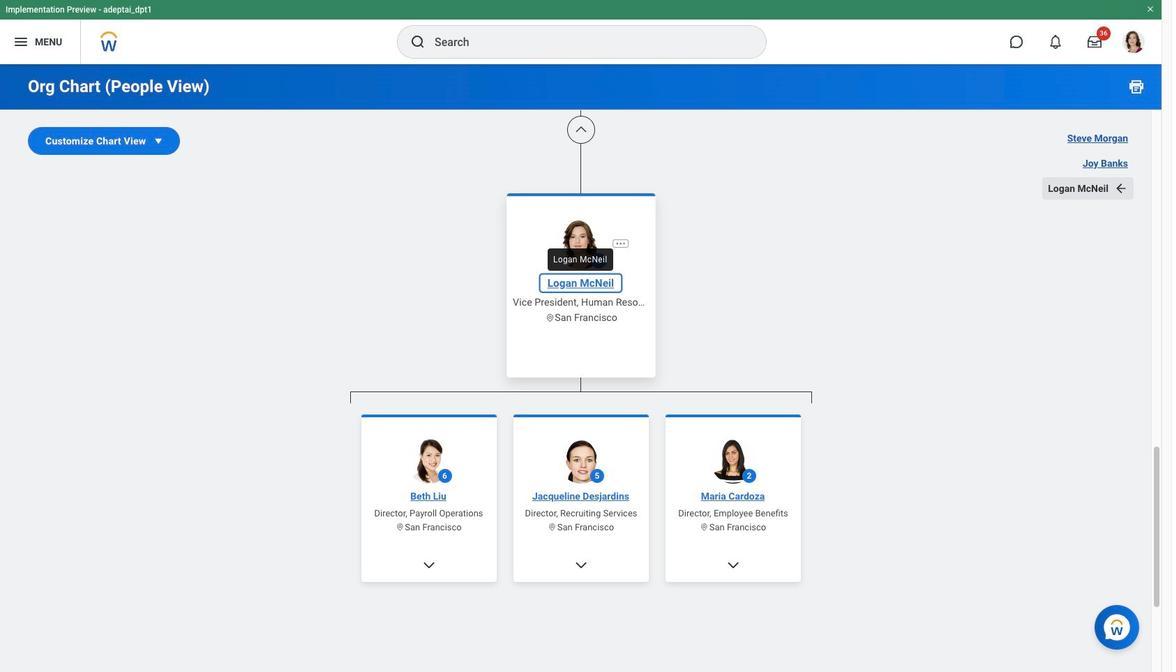 Task type: vqa. For each thing, say whether or not it's contained in the screenshot.
Search Workday Search Box
yes



Task type: locate. For each thing, give the bounding box(es) containing it.
caret down image
[[152, 134, 166, 148]]

main content
[[0, 0, 1162, 672]]

0 horizontal spatial chevron down image
[[422, 558, 436, 572]]

location image
[[548, 523, 557, 532], [700, 523, 709, 532]]

1 chevron down image from the left
[[422, 558, 436, 572]]

3 chevron down image from the left
[[726, 558, 740, 572]]

justify image
[[13, 34, 29, 50]]

notifications large image
[[1049, 35, 1063, 49]]

1 horizontal spatial location image
[[700, 523, 709, 532]]

arrow left image
[[1115, 181, 1129, 195]]

2 horizontal spatial chevron down image
[[726, 558, 740, 572]]

profile logan mcneil image
[[1123, 31, 1145, 56]]

0 horizontal spatial location image
[[548, 523, 557, 532]]

1 location image from the left
[[548, 523, 557, 532]]

1 horizontal spatial chevron down image
[[574, 558, 588, 572]]

tooltip
[[544, 244, 617, 275]]

banner
[[0, 0, 1162, 64]]

chevron down image
[[422, 558, 436, 572], [574, 558, 588, 572], [726, 558, 740, 572]]

2 location image from the left
[[700, 523, 709, 532]]

logan mcneil, logan mcneil, 3 direct reports element
[[350, 403, 812, 672]]

Search Workday  search field
[[435, 27, 738, 57]]

close environment banner image
[[1147, 5, 1155, 13]]

chevron up image
[[574, 123, 588, 137]]



Task type: describe. For each thing, give the bounding box(es) containing it.
location image for second chevron down image from left
[[548, 523, 557, 532]]

location image
[[396, 523, 405, 532]]

inbox large image
[[1088, 35, 1102, 49]]

search image
[[410, 34, 427, 50]]

print org chart image
[[1129, 78, 1145, 95]]

location image for 1st chevron down image from the right
[[700, 523, 709, 532]]

2 chevron down image from the left
[[574, 558, 588, 572]]



